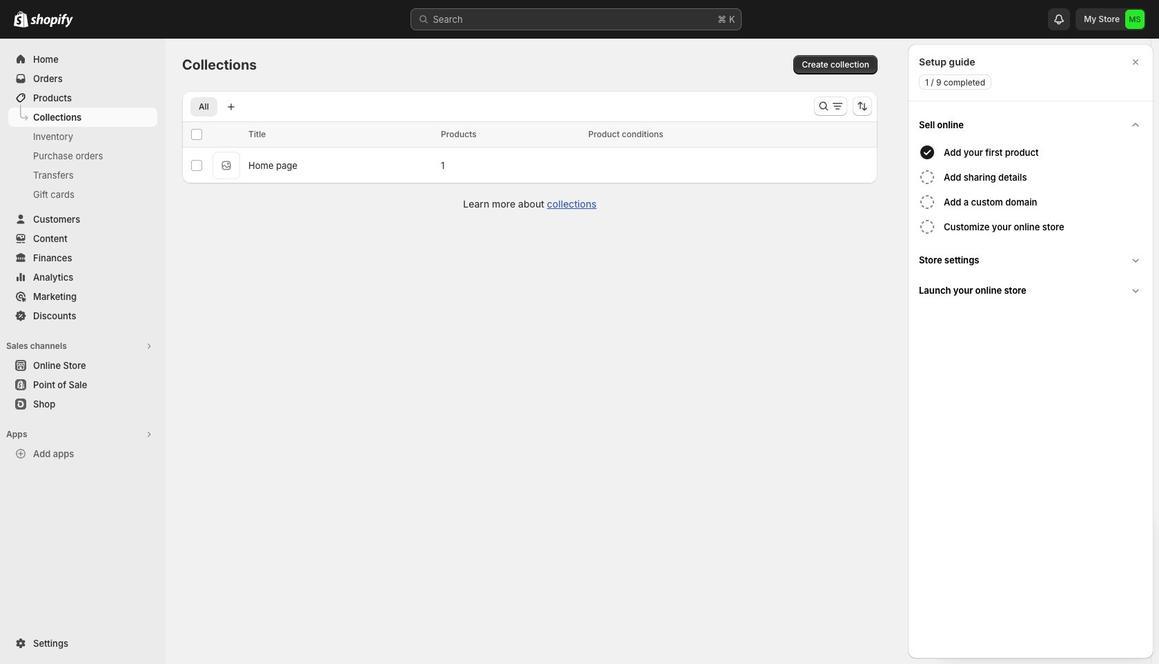 Task type: locate. For each thing, give the bounding box(es) containing it.
shopify image
[[14, 11, 28, 28]]

dialog
[[908, 44, 1154, 659]]



Task type: describe. For each thing, give the bounding box(es) containing it.
my store image
[[1125, 10, 1145, 29]]

mark add a custom domain as done image
[[919, 194, 936, 210]]

shopify image
[[30, 14, 73, 28]]

mark customize your online store as done image
[[919, 219, 936, 235]]

mark add sharing details as done image
[[919, 169, 936, 186]]



Task type: vqa. For each thing, say whether or not it's contained in the screenshot.
Mark Add a custom domain as done Icon
yes



